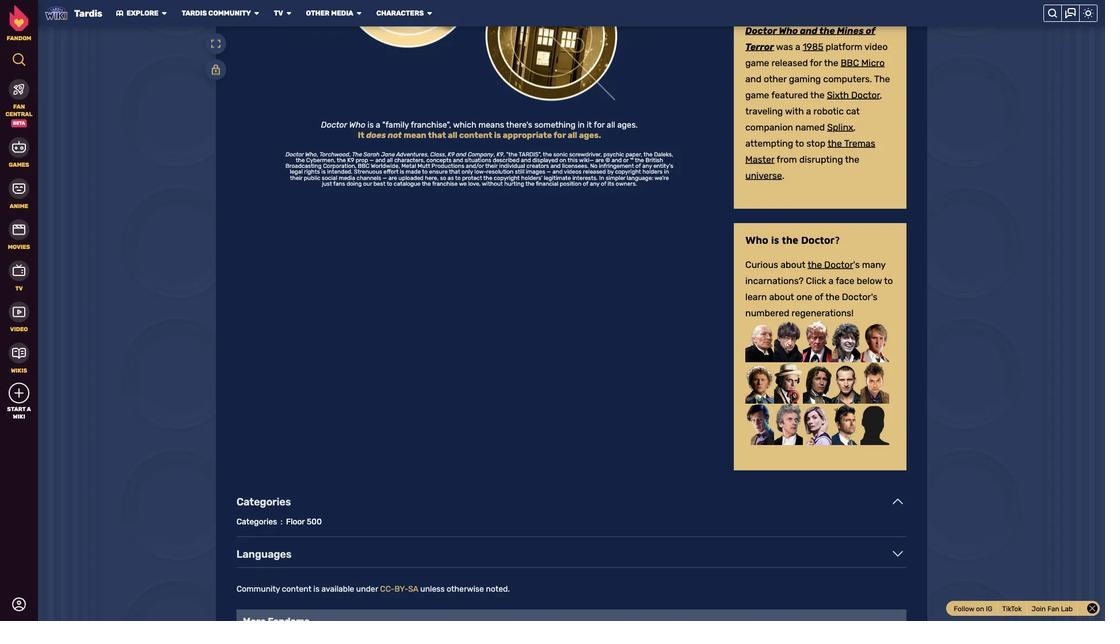 Task type: describe. For each thing, give the bounding box(es) containing it.
terror
[[745, 41, 774, 52]]

a inside 'doctor who is a "family franchise", which means there's something in it for all ages. it does not mean that all content is appropriate for all ages.'
[[376, 120, 380, 130]]

of inside 's many incarnations? click a face below to learn about one of the doctor's numbered regenerations!
[[815, 292, 823, 303]]

all right 'it'
[[607, 120, 615, 130]]

a inside start a wiki
[[27, 406, 31, 413]]

other
[[764, 74, 787, 85]]

characters
[[376, 9, 424, 17]]

images
[[526, 169, 545, 176]]

paper,
[[626, 151, 642, 158]]

productions
[[432, 163, 464, 170]]

1 vertical spatial ages.
[[579, 131, 601, 140]]

owners.
[[616, 180, 637, 187]]

, left prop
[[349, 151, 351, 158]]

released inside platform video game released for the
[[772, 58, 808, 68]]

view source image
[[211, 64, 221, 75]]

that inside 'doctor who is a "family franchise", which means there's something in it for all ages. it does not mean that all content is appropriate for all ages.'
[[428, 131, 446, 140]]

still
[[515, 169, 524, 176]]

uploaded
[[399, 175, 424, 181]]

fourteenth doctor no background image
[[832, 404, 861, 446]]

companion
[[745, 122, 793, 133]]

public
[[304, 175, 320, 181]]

1985 link
[[803, 41, 824, 52]]

and inside doctor who and the mines of terror
[[800, 25, 818, 36]]

, right the situations
[[494, 151, 495, 158]]

mystery doctor image
[[861, 404, 889, 446]]

floor 500 link
[[286, 517, 322, 527]]

wiki
[[13, 413, 25, 420]]

splinx
[[827, 122, 854, 133]]

1 horizontal spatial k9
[[448, 151, 455, 158]]

second doctor home image
[[774, 321, 803, 363]]

, "the tardis", the sonic screwdriver, psychic paper, the daleks, the cybermen, the k9 prop — and all characters, concepts and situations described and displayed on this wiki— are © and or ™ the british broadcasting corporation, bbc worldwide, metal mutt productions and/or their individual creators and licensees. no infringement of any entity's legal rights is intended.  strenuous effort is made to ensure that only low-resolution still images — and videos released by copyright holders in their public social media channels — are uploaded here, so as to protect the copyright holders' legitimate interests. in simpler language: we're just fans doing our best to catalogue the franchise we love, without hurting the financial position of any of its owners.
[[286, 151, 673, 187]]

in inside , "the tardis", the sonic screwdriver, psychic paper, the daleks, the cybermen, the k9 prop — and all characters, concepts and situations described and displayed on this wiki— are © and or ™ the british broadcasting corporation, bbc worldwide, metal mutt productions and/or their individual creators and licensees. no infringement of any entity's legal rights is intended.  strenuous effort is made to ensure that only low-resolution still images — and videos released by copyright holders in their public social media channels — are uploaded here, so as to protect the copyright holders' legitimate interests. in simpler language: we're just fans doing our best to catalogue the franchise we love, without hurting the financial position of any of its owners.
[[664, 169, 669, 176]]

video link
[[0, 301, 38, 333]]

collapse image
[[1087, 604, 1098, 614]]

seventh doctor no background image
[[774, 363, 803, 404]]

the right paper,
[[644, 151, 653, 158]]

bbc micro link
[[841, 58, 885, 68]]

psychic
[[603, 151, 624, 158]]

the left sonic at the top right of page
[[543, 151, 552, 158]]

sixth
[[827, 90, 849, 101]]

micro
[[862, 58, 885, 68]]

1 vertical spatial tv link
[[0, 260, 38, 292]]

1 vertical spatial community
[[237, 585, 280, 594]]

doctor for doctor who and the mines of terror
[[745, 25, 777, 36]]

simpler
[[606, 175, 626, 181]]

1985
[[803, 41, 824, 52]]

intended.
[[327, 169, 353, 176]]

transmatbuttons2018 image
[[336, 0, 623, 102]]

the inside from disrupting the universe .
[[845, 154, 860, 165]]

all inside , "the tardis", the sonic screwdriver, psychic paper, the daleks, the cybermen, the k9 prop — and all characters, concepts and situations described and displayed on this wiki— are © and or ™ the british broadcasting corporation, bbc worldwide, metal mutt productions and/or their individual creators and licensees. no infringement of any entity's legal rights is intended.  strenuous effort is made to ensure that only low-resolution still images — and videos released by copyright holders in their public social media channels — are uploaded here, so as to protect the copyright holders' legitimate interests. in simpler language: we're just fans doing our best to catalogue the franchise we love, without hurting the financial position of any of its owners.
[[387, 157, 393, 164]]

curious
[[745, 260, 778, 270]]

the tremas
[[828, 138, 875, 149]]

to inside 's many incarnations? click a face below to learn about one of the doctor's numbered regenerations!
[[884, 276, 893, 287]]

500
[[307, 517, 322, 527]]

ensure
[[429, 169, 448, 176]]

characters link
[[376, 9, 424, 18]]

doctor up cat
[[851, 90, 880, 101]]

0 vertical spatial ages.
[[617, 120, 638, 130]]

and up legitimate
[[551, 163, 561, 170]]

and up productions
[[456, 151, 466, 158]]

rights
[[304, 169, 320, 176]]

to right made
[[422, 169, 428, 176]]

master
[[745, 154, 775, 165]]

0 horizontal spatial —
[[383, 175, 387, 181]]

categories : floor 500
[[237, 517, 322, 527]]

game inside bbc micro and other gaming computers. the game featured the
[[745, 90, 769, 101]]

wikis
[[11, 367, 27, 374]]

a inside , traveling with a robotic cat companion named
[[806, 106, 811, 117]]

— and
[[370, 157, 386, 164]]

follow on ig link
[[949, 603, 998, 615]]

expand image
[[211, 39, 221, 49]]

of left its
[[601, 180, 606, 187]]

or
[[623, 157, 629, 164]]

the right ™
[[635, 157, 644, 164]]

platform video game released for the
[[745, 41, 888, 68]]

1 horizontal spatial their
[[485, 163, 498, 170]]

doctor for doctor who is a "family franchise", which means there's something in it for all ages. it does not mean that all content is appropriate for all ages.
[[321, 120, 347, 130]]

concepts
[[426, 157, 452, 164]]

1 horizontal spatial for
[[594, 120, 605, 130]]

something
[[534, 120, 576, 130]]

situations
[[465, 157, 491, 164]]

fandom
[[7, 35, 31, 42]]

a right the "was"
[[795, 41, 801, 52]]

bbc inside bbc micro and other gaming computers. the game featured the
[[841, 58, 859, 68]]

search [ctrl-option-f] image
[[12, 53, 26, 66]]

bbc micro and other gaming computers. the game featured the
[[745, 58, 890, 101]]

's many incarnations? click a face below to learn about one of the doctor's numbered regenerations!
[[745, 260, 893, 319]]

tiktok
[[1002, 605, 1022, 613]]

, left class
[[427, 151, 429, 158]]

we
[[459, 180, 467, 187]]

metal
[[401, 163, 416, 170]]

small image inside start a wiki link
[[14, 388, 24, 399]]

tardis image
[[45, 5, 67, 22]]

in inside 'doctor who is a "family franchise", which means there's something in it for all ages. it does not mean that all content is appropriate for all ages.'
[[578, 120, 585, 130]]

cat
[[846, 106, 860, 117]]

, inside , traveling with a robotic cat companion named
[[880, 90, 882, 101]]

sixth doctor landing image
[[745, 363, 774, 404]]

media inside , "the tardis", the sonic screwdriver, psychic paper, the daleks, the cybermen, the k9 prop — and all characters, concepts and situations described and displayed on this wiki— are © and or ™ the british broadcasting corporation, bbc worldwide, metal mutt productions and/or their individual creators and licensees. no infringement of any entity's legal rights is intended.  strenuous effort is made to ensure that only low-resolution still images — and videos released by copyright holders in their public social media channels — are uploaded here, so as to protect the copyright holders' legitimate interests. in simpler language: we're just fans doing our best to catalogue the franchise we love, without hurting the financial position of any of its owners.
[[339, 175, 355, 181]]

creators
[[527, 163, 549, 170]]

by-
[[395, 585, 408, 594]]

the up intended.
[[337, 157, 346, 164]]

position
[[560, 180, 582, 187]]

.
[[782, 170, 785, 181]]

entity's
[[653, 163, 673, 170]]

tenth doctor no background image
[[861, 363, 889, 404]]

does
[[366, 131, 386, 140]]

1 tiny image from the left
[[161, 10, 168, 17]]

here,
[[425, 175, 439, 181]]

worldwide,
[[371, 163, 400, 170]]

0 vertical spatial any
[[642, 163, 652, 170]]

love,
[[468, 180, 481, 187]]

otherwise
[[447, 585, 484, 594]]

0 vertical spatial media
[[331, 9, 353, 17]]

game inside platform video game released for the
[[745, 58, 769, 68]]

screwdriver,
[[569, 151, 602, 158]]

0 horizontal spatial the
[[352, 151, 362, 158]]

floor
[[286, 517, 305, 527]]

the inside doctor who and the mines of terror
[[819, 25, 835, 36]]

ig
[[986, 605, 993, 613]]

is up does
[[368, 120, 374, 130]]

displayed
[[532, 157, 558, 164]]

unless
[[420, 585, 445, 594]]

central
[[5, 111, 33, 117]]

to right best
[[387, 180, 392, 187]]

0 vertical spatial about
[[781, 260, 806, 270]]

2 tiny image from the left
[[285, 10, 292, 17]]

the up legal
[[296, 157, 305, 164]]

prop
[[356, 157, 368, 164]]

tiny image for other media
[[356, 10, 363, 17]]

join fan lab link
[[1027, 603, 1078, 615]]

sixth doctor
[[827, 90, 880, 101]]

of right ™
[[636, 163, 641, 170]]

available
[[322, 585, 354, 594]]

is right rights
[[321, 169, 326, 176]]

holders
[[643, 169, 663, 176]]

doctor up 'face'
[[824, 260, 853, 270]]

1 vertical spatial small image
[[893, 497, 903, 508]]

by
[[607, 169, 614, 176]]

means
[[478, 120, 504, 130]]

small image
[[893, 550, 903, 560]]

"family
[[382, 120, 409, 130]]

for inside platform video game released for the
[[810, 58, 822, 68]]

not
[[388, 131, 402, 140]]

holders'
[[521, 175, 543, 181]]

all down which
[[448, 131, 457, 140]]

0 horizontal spatial content
[[282, 585, 312, 594]]

, inside , attempting to stop
[[854, 122, 856, 133]]

hartnell box image
[[745, 321, 774, 363]]

wiki—
[[579, 157, 594, 164]]

doing
[[347, 180, 362, 187]]

a inside 's many incarnations? click a face below to learn about one of the doctor's numbered regenerations!
[[829, 276, 834, 287]]

platform
[[826, 41, 863, 52]]

the inside bbc micro and other gaming computers. the game featured the
[[810, 90, 825, 101]]

universe link
[[745, 170, 782, 181]]

to right as
[[455, 175, 461, 181]]

doctor who is a "family franchise", which means there's something in it for all ages. it does not mean that all content is appropriate for all ages.
[[321, 120, 638, 140]]



Task type: vqa. For each thing, say whether or not it's contained in the screenshot.
And in the bbc micro and other gaming computers. the game featured the
yes



Task type: locate. For each thing, give the bounding box(es) containing it.
sixth doctor link
[[827, 90, 880, 101]]

doctor up the torchwood
[[321, 120, 347, 130]]

community inside 'link'
[[208, 9, 251, 17]]

in right holders in the top of the page
[[664, 169, 669, 176]]

tardis community link
[[182, 9, 251, 18]]

tiny image for characters
[[426, 10, 433, 17]]

1 categories from the top
[[237, 496, 291, 509]]

tardis for tardis
[[74, 8, 102, 19]]

1 horizontal spatial released
[[772, 58, 808, 68]]

1 vertical spatial that
[[449, 169, 460, 176]]

doctor up the terror
[[745, 25, 777, 36]]

tiny image
[[116, 10, 123, 17], [253, 10, 260, 17], [356, 10, 363, 17], [426, 10, 433, 17]]

described
[[493, 157, 519, 164]]

— up financial
[[547, 169, 551, 176]]

0 horizontal spatial that
[[428, 131, 446, 140]]

who inside doctor who and the mines of terror
[[779, 25, 798, 36]]

was
[[776, 41, 793, 52]]

is down means on the left
[[494, 131, 501, 140]]

and
[[800, 25, 818, 36], [745, 74, 762, 85], [456, 151, 466, 158], [453, 157, 463, 164], [521, 157, 531, 164], [612, 157, 622, 164], [551, 163, 561, 170], [553, 169, 563, 176]]

anime
[[10, 203, 28, 210]]

0 vertical spatial tv
[[274, 9, 283, 17]]

who inside 'doctor who is a "family franchise", which means there's something in it for all ages. it does not mean that all content is appropriate for all ages.'
[[349, 120, 365, 130]]

the tremas master link
[[745, 138, 875, 165]]

a right start
[[27, 406, 31, 413]]

the down micro
[[874, 74, 890, 85]]

of inside doctor who and the mines of terror
[[866, 25, 875, 36]]

so
[[440, 175, 446, 181]]

cybermen,
[[306, 157, 336, 164]]

tv inside fandom navigation element
[[15, 285, 23, 292]]

0 horizontal spatial for
[[554, 131, 566, 140]]

2 horizontal spatial for
[[810, 58, 822, 68]]

1 horizontal spatial any
[[642, 163, 652, 170]]

content inside 'doctor who is a "family franchise", which means there's something in it for all ages. it does not mean that all content is appropriate for all ages.'
[[459, 131, 492, 140]]

and up the still
[[521, 157, 531, 164]]

thirteenth doctor no background image
[[803, 404, 832, 446]]

1 vertical spatial content
[[282, 585, 312, 594]]

fourth doctor landing image
[[832, 321, 861, 363]]

incarnations?
[[745, 276, 804, 287]]

any up language:
[[642, 163, 652, 170]]

fan left lab
[[1048, 605, 1059, 613]]

about inside 's many incarnations? click a face below to learn about one of the doctor's numbered regenerations!
[[769, 292, 794, 303]]

1 horizontal spatial bbc
[[841, 58, 859, 68]]

1 horizontal spatial are
[[595, 157, 604, 164]]

on left this
[[560, 157, 566, 164]]

the up curious about the doctor
[[782, 234, 798, 246]]

categories for categories
[[237, 496, 291, 509]]

content
[[459, 131, 492, 140], [282, 585, 312, 594]]

doctor who and the mines of terror link
[[745, 25, 875, 52]]

0 vertical spatial their
[[485, 163, 498, 170]]

0 horizontal spatial their
[[290, 175, 303, 181]]

the up 1985 link
[[819, 25, 835, 36]]

games
[[9, 161, 29, 168]]

0 vertical spatial released
[[772, 58, 808, 68]]

on inside , "the tardis", the sonic screwdriver, psychic paper, the daleks, the cybermen, the k9 prop — and all characters, concepts and situations described and displayed on this wiki— are © and or ™ the british broadcasting corporation, bbc worldwide, metal mutt productions and/or their individual creators and licensees. no infringement of any entity's legal rights is intended.  strenuous effort is made to ensure that only low-resolution still images — and videos released by copyright holders in their public social media channels — are uploaded here, so as to protect the copyright holders' legitimate interests. in simpler language: we're just fans doing our best to catalogue the franchise we love, without hurting the financial position of any of its owners.
[[560, 157, 566, 164]]

categories up categories "link"
[[237, 496, 291, 509]]

, left '"the'
[[503, 151, 505, 158]]

we're
[[655, 175, 669, 181]]

game
[[745, 58, 769, 68], [745, 90, 769, 101]]

start
[[7, 406, 26, 413]]

our
[[363, 180, 372, 187]]

stop
[[807, 138, 826, 149]]

attempting
[[745, 138, 793, 149]]

1 vertical spatial any
[[590, 180, 600, 187]]

doctor for doctor who , torchwood , the sarah jane adventures , class , k9 and company , k9
[[286, 151, 304, 158]]

catalogue
[[394, 180, 421, 187]]

1 horizontal spatial that
[[449, 169, 460, 176]]

to right below
[[884, 276, 893, 287]]

and/or
[[466, 163, 484, 170]]

0 vertical spatial community
[[208, 9, 251, 17]]

0 vertical spatial tv link
[[274, 9, 283, 18]]

1 vertical spatial categories
[[237, 517, 277, 527]]

0 vertical spatial the
[[874, 74, 890, 85]]

fan inside fan central beta
[[13, 103, 25, 110]]

k9 inside , "the tardis", the sonic screwdriver, psychic paper, the daleks, the cybermen, the k9 prop — and all characters, concepts and situations described and displayed on this wiki— are © and or ™ the british broadcasting corporation, bbc worldwide, metal mutt productions and/or their individual creators and licensees. no infringement of any entity's legal rights is intended.  strenuous effort is made to ensure that only low-resolution still images — and videos released by copyright holders in their public social media channels — are uploaded here, so as to protect the copyright holders' legitimate interests. in simpler language: we're just fans doing our best to catalogue the franchise we love, without hurting the financial position of any of its owners.
[[347, 157, 354, 164]]

tardis
[[74, 8, 102, 19], [182, 9, 207, 17]]

social
[[322, 175, 337, 181]]

ages. up paper,
[[617, 120, 638, 130]]

's
[[853, 260, 860, 270]]

0 horizontal spatial small image
[[14, 388, 24, 399]]

1 horizontal spatial the
[[874, 74, 890, 85]]

0 vertical spatial content
[[459, 131, 492, 140]]

any left its
[[590, 180, 600, 187]]

the inside bbc micro and other gaming computers. the game featured the
[[874, 74, 890, 85]]

, down micro
[[880, 90, 882, 101]]

for down the something
[[554, 131, 566, 140]]

1 horizontal spatial ages.
[[617, 120, 638, 130]]

k9 left '"the'
[[497, 151, 503, 158]]

sonic
[[553, 151, 568, 158]]

third doctor landing image
[[803, 321, 832, 363]]

1 game from the top
[[745, 58, 769, 68]]

curious about the doctor
[[745, 260, 853, 270]]

disrupting
[[799, 154, 843, 165]]

and right the ©
[[612, 157, 622, 164]]

1 vertical spatial media
[[339, 175, 355, 181]]

company
[[468, 151, 494, 158]]

tiny image inside explore link
[[116, 10, 123, 17]]

a up does
[[376, 120, 380, 130]]

k9 left prop
[[347, 157, 354, 164]]

categories left :
[[237, 517, 277, 527]]

who up it
[[349, 120, 365, 130]]

of right one
[[815, 292, 823, 303]]

lab
[[1061, 605, 1073, 613]]

fandom navigation element
[[0, 5, 38, 421]]

0 vertical spatial for
[[810, 58, 822, 68]]

and left other
[[745, 74, 762, 85]]

in
[[578, 120, 585, 130], [664, 169, 669, 176]]

tiny image for tardis community
[[253, 10, 260, 17]]

tardis for tardis community
[[182, 9, 207, 17]]

1 vertical spatial the
[[352, 151, 362, 158]]

1 horizontal spatial tv link
[[274, 9, 283, 18]]

released down the "was"
[[772, 58, 808, 68]]

0 horizontal spatial ages.
[[579, 131, 601, 140]]

who for ,
[[305, 151, 317, 158]]

twelfth doctor no background image
[[774, 404, 803, 446]]

0 horizontal spatial copyright
[[494, 175, 520, 181]]

mutt
[[418, 163, 430, 170]]

doctor who and the mines of terror
[[745, 25, 875, 52]]

0 vertical spatial are
[[595, 157, 604, 164]]

as
[[448, 175, 454, 181]]

of up video
[[866, 25, 875, 36]]

torchwood
[[320, 151, 349, 158]]

fan central beta
[[5, 103, 33, 126]]

0 horizontal spatial k9
[[347, 157, 354, 164]]

1 vertical spatial for
[[594, 120, 605, 130]]

to inside , attempting to stop
[[795, 138, 804, 149]]

tiny image left the explore
[[116, 10, 123, 17]]

tardis inside 'link'
[[182, 9, 207, 17]]

1 horizontal spatial tv
[[274, 9, 283, 17]]

0 horizontal spatial tiny image
[[161, 10, 168, 17]]

for
[[810, 58, 822, 68], [594, 120, 605, 130], [554, 131, 566, 140]]

fifth doctor landing image
[[861, 321, 889, 363]]

tiny image right the explore
[[161, 10, 168, 17]]

language:
[[627, 175, 653, 181]]

1 horizontal spatial fan
[[1048, 605, 1059, 613]]

0 vertical spatial small image
[[14, 388, 24, 399]]

doctor inside 'doctor who is a "family franchise", which means there's something in it for all ages. it does not mean that all content is appropriate for all ages.'
[[321, 120, 347, 130]]

start a wiki link
[[0, 383, 38, 421]]

1 vertical spatial fan
[[1048, 605, 1059, 613]]

channels
[[357, 175, 381, 181]]

the right love,
[[483, 175, 492, 181]]

resolution
[[486, 169, 514, 176]]

are
[[595, 157, 604, 164], [389, 175, 397, 181]]

0 horizontal spatial bbc
[[358, 163, 370, 170]]

0 vertical spatial categories
[[237, 496, 291, 509]]

ninthdoctor no background image
[[832, 363, 861, 404]]

small image up small icon
[[893, 497, 903, 508]]

community up the "expand" icon
[[208, 9, 251, 17]]

0 vertical spatial in
[[578, 120, 585, 130]]

infringement
[[599, 163, 634, 170]]

1 vertical spatial released
[[583, 169, 606, 176]]

and up '1985'
[[800, 25, 818, 36]]

eighth doctor no background image
[[803, 363, 832, 404]]

1 vertical spatial about
[[769, 292, 794, 303]]

the
[[874, 74, 890, 85], [352, 151, 362, 158]]

cc-
[[380, 585, 395, 594]]

all down the something
[[568, 131, 577, 140]]

join fan lab
[[1032, 605, 1073, 613]]

the down the platform
[[824, 58, 839, 68]]

the down images at the top left of the page
[[526, 180, 535, 187]]

appropriate
[[503, 131, 552, 140]]

, left the torchwood
[[317, 151, 318, 158]]

on
[[560, 157, 566, 164], [976, 605, 984, 613]]

3 tiny image from the left
[[356, 10, 363, 17]]

2 tiny image from the left
[[253, 10, 260, 17]]

small image
[[14, 388, 24, 399], [893, 497, 903, 508]]

who up the "was"
[[779, 25, 798, 36]]

released inside , "the tardis", the sonic screwdriver, psychic paper, the daleks, the cybermen, the k9 prop — and all characters, concepts and situations described and displayed on this wiki— are © and or ™ the british broadcasting corporation, bbc worldwide, metal mutt productions and/or their individual creators and licensees. no infringement of any entity's legal rights is intended.  strenuous effort is made to ensure that only low-resolution still images — and videos released by copyright holders in their public social media channels — are uploaded here, so as to protect the copyright holders' legitimate interests. in simpler language: we're just fans doing our best to catalogue the franchise we love, without hurting the financial position of any of its owners.
[[583, 169, 606, 176]]

about down "incarnations?"
[[769, 292, 794, 303]]

are left the ©
[[595, 157, 604, 164]]

fan inside join fan lab link
[[1048, 605, 1059, 613]]

1 horizontal spatial in
[[664, 169, 669, 176]]

1 horizontal spatial tiny image
[[285, 10, 292, 17]]

the down 'the tremas'
[[845, 154, 860, 165]]

0 horizontal spatial tv link
[[0, 260, 38, 292]]

of right position
[[583, 180, 588, 187]]

who for and
[[779, 25, 798, 36]]

categories for categories : floor 500
[[237, 517, 277, 527]]

bbc up "channels"
[[358, 163, 370, 170]]

the inside 's many incarnations? click a face below to learn about one of the doctor's numbered regenerations!
[[825, 292, 840, 303]]

1 horizontal spatial on
[[976, 605, 984, 613]]

class
[[430, 151, 445, 158]]

tv link left other
[[274, 9, 283, 18]]

1 vertical spatial bbc
[[358, 163, 370, 170]]

, inside , "the tardis", the sonic screwdriver, psychic paper, the daleks, the cybermen, the k9 prop — and all characters, concepts and situations described and displayed on this wiki— are © and or ™ the british broadcasting corporation, bbc worldwide, metal mutt productions and/or their individual creators and licensees. no infringement of any entity's legal rights is intended.  strenuous effort is made to ensure that only low-resolution still images — and videos released by copyright holders in their public social media channels — are uploaded here, so as to protect the copyright holders' legitimate interests. in simpler language: we're just fans doing our best to catalogue the franchise we love, without hurting the financial position of any of its owners.
[[503, 151, 505, 158]]

community down languages
[[237, 585, 280, 594]]

who up curious
[[745, 234, 768, 246]]

and up only
[[453, 157, 463, 164]]

0 horizontal spatial in
[[578, 120, 585, 130]]

the inside platform video game released for the
[[824, 58, 839, 68]]

and inside bbc micro and other gaming computers. the game featured the
[[745, 74, 762, 85]]

from disrupting the universe .
[[745, 154, 860, 181]]

other media link
[[306, 9, 353, 18]]

a right with
[[806, 106, 811, 117]]

the up robotic
[[810, 90, 825, 101]]

is up curious
[[771, 234, 779, 246]]

copyright down individual
[[494, 175, 520, 181]]

1 vertical spatial in
[[664, 169, 669, 176]]

on left "ig"
[[976, 605, 984, 613]]

all up the effort
[[387, 157, 393, 164]]

explore
[[127, 9, 159, 17]]

, up productions
[[445, 151, 446, 158]]

face
[[836, 276, 855, 287]]

tiny image right characters
[[426, 10, 433, 17]]

named
[[796, 122, 825, 133]]

noted.
[[486, 585, 510, 594]]

eleventh doctor no background image
[[745, 404, 774, 446]]

characters,
[[394, 157, 425, 164]]

tiny image
[[161, 10, 168, 17], [285, 10, 292, 17]]

2 horizontal spatial k9
[[497, 151, 503, 158]]

1 vertical spatial on
[[976, 605, 984, 613]]

0 vertical spatial game
[[745, 58, 769, 68]]

for down '1985'
[[810, 58, 822, 68]]

is right the effort
[[400, 169, 404, 176]]

1 vertical spatial tv
[[15, 285, 23, 292]]

0 horizontal spatial are
[[389, 175, 397, 181]]

no
[[590, 163, 598, 170]]

doctor?
[[801, 234, 840, 246]]

0 horizontal spatial tardis
[[74, 8, 102, 19]]

franchise",
[[411, 120, 451, 130]]

2 game from the top
[[745, 90, 769, 101]]

in left 'it'
[[578, 120, 585, 130]]

0 horizontal spatial fan
[[13, 103, 25, 110]]

1 horizontal spatial content
[[459, 131, 492, 140]]

who up broadcasting
[[305, 151, 317, 158]]

tardis right tardis icon
[[74, 8, 102, 19]]

licensees.
[[562, 163, 589, 170]]

is left available
[[313, 585, 320, 594]]

to left stop
[[795, 138, 804, 149]]

tiny image right other media link
[[356, 10, 363, 17]]

who
[[779, 25, 798, 36], [349, 120, 365, 130], [305, 151, 317, 158], [745, 234, 768, 246]]

media down corporation,
[[339, 175, 355, 181]]

under
[[356, 585, 378, 594]]

0 vertical spatial that
[[428, 131, 446, 140]]

0 horizontal spatial on
[[560, 157, 566, 164]]

0 horizontal spatial released
[[583, 169, 606, 176]]

there's
[[506, 120, 532, 130]]

corporation,
[[323, 163, 357, 170]]

is
[[368, 120, 374, 130], [494, 131, 501, 140], [321, 169, 326, 176], [400, 169, 404, 176], [771, 234, 779, 246], [313, 585, 320, 594]]

that inside , "the tardis", the sonic screwdriver, psychic paper, the daleks, the cybermen, the k9 prop — and all characters, concepts and situations described and displayed on this wiki— are © and or ™ the british broadcasting corporation, bbc worldwide, metal mutt productions and/or their individual creators and licensees. no infringement of any entity's legal rights is intended.  strenuous effort is made to ensure that only low-resolution still images — and videos released by copyright holders in their public social media channels — are uploaded here, so as to protect the copyright holders' legitimate interests. in simpler language: we're just fans doing our best to catalogue the franchise we love, without hurting the financial position of any of its owners.
[[449, 169, 460, 176]]

tv link down movies
[[0, 260, 38, 292]]

doctor inside doctor who and the mines of terror
[[745, 25, 777, 36]]

the
[[819, 25, 835, 36], [824, 58, 839, 68], [810, 90, 825, 101], [543, 151, 552, 158], [644, 151, 653, 158], [845, 154, 860, 165], [296, 157, 305, 164], [337, 157, 346, 164], [635, 157, 644, 164], [483, 175, 492, 181], [422, 180, 431, 187], [526, 180, 535, 187], [782, 234, 798, 246], [808, 260, 822, 270], [825, 292, 840, 303]]

1 vertical spatial their
[[290, 175, 303, 181]]

click
[[806, 276, 826, 287]]

the up click
[[808, 260, 822, 270]]

the down ensure
[[422, 180, 431, 187]]

tiny image right tardis community
[[253, 10, 260, 17]]

who for is
[[349, 120, 365, 130]]

0 vertical spatial fan
[[13, 103, 25, 110]]

fandom link
[[0, 5, 38, 42]]

0 vertical spatial bbc
[[841, 58, 859, 68]]

1 horizontal spatial tardis
[[182, 9, 207, 17]]

1 horizontal spatial copyright
[[615, 169, 641, 176]]

released down wiki—
[[583, 169, 606, 176]]

content left available
[[282, 585, 312, 594]]

4 tiny image from the left
[[426, 10, 433, 17]]

0 vertical spatial on
[[560, 157, 566, 164]]

that left only
[[449, 169, 460, 176]]

copyright up owners.
[[615, 169, 641, 176]]

1 vertical spatial game
[[745, 90, 769, 101]]

0 horizontal spatial any
[[590, 180, 600, 187]]

1 horizontal spatial —
[[547, 169, 551, 176]]

2 vertical spatial for
[[554, 131, 566, 140]]

,
[[880, 90, 882, 101], [854, 122, 856, 133], [317, 151, 318, 158], [349, 151, 351, 158], [427, 151, 429, 158], [445, 151, 446, 158], [494, 151, 495, 158], [503, 151, 505, 158]]

anime link
[[0, 177, 38, 210]]

numbered
[[745, 308, 789, 319]]

hurting
[[504, 180, 524, 187]]

2 categories from the top
[[237, 517, 277, 527]]

follow
[[954, 605, 974, 613]]

mean
[[404, 131, 426, 140]]

ages. down 'it'
[[579, 131, 601, 140]]

tardis link
[[74, 7, 102, 19]]

strenuous
[[354, 169, 382, 176]]

join
[[1032, 605, 1046, 613]]

doctor up broadcasting
[[286, 151, 304, 158]]

0 horizontal spatial tv
[[15, 285, 23, 292]]

british
[[646, 157, 663, 164]]

1 horizontal spatial small image
[[893, 497, 903, 508]]

small image up start
[[14, 388, 24, 399]]

are down worldwide,
[[389, 175, 397, 181]]

other media
[[306, 9, 353, 17]]

bbc up computers.
[[841, 58, 859, 68]]

1 tiny image from the left
[[116, 10, 123, 17]]

and left videos
[[553, 169, 563, 176]]

game up traveling
[[745, 90, 769, 101]]

bbc inside , "the tardis", the sonic screwdriver, psychic paper, the daleks, the cybermen, the k9 prop — and all characters, concepts and situations described and displayed on this wiki— are © and or ™ the british broadcasting corporation, bbc worldwide, metal mutt productions and/or their individual creators and licensees. no infringement of any entity's legal rights is intended.  strenuous effort is made to ensure that only low-resolution still images — and videos released by copyright holders in their public social media channels — are uploaded here, so as to protect the copyright holders' legitimate interests. in simpler language: we're just fans doing our best to catalogue the franchise we love, without hurting the financial position of any of its owners.
[[358, 163, 370, 170]]

1 vertical spatial are
[[389, 175, 397, 181]]



